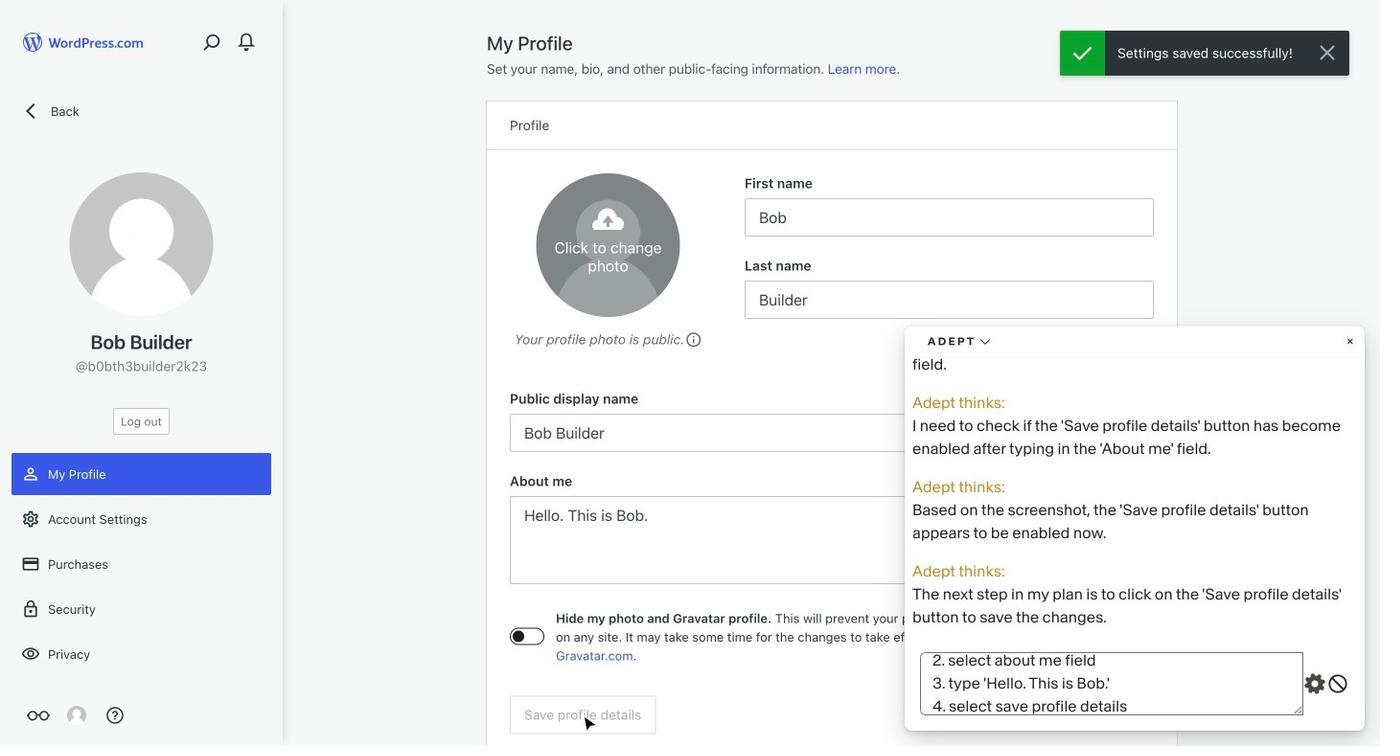 Task type: describe. For each thing, give the bounding box(es) containing it.
notice status
[[1060, 31, 1350, 76]]

settings image
[[21, 510, 40, 529]]

0 horizontal spatial bob builder image
[[69, 173, 213, 316]]

lock image
[[21, 600, 40, 619]]

visibility image
[[21, 645, 40, 664]]

1 horizontal spatial bob builder image
[[536, 173, 680, 317]]

dismiss image
[[1316, 41, 1339, 64]]



Task type: vqa. For each thing, say whether or not it's contained in the screenshot.
My Profile image
no



Task type: locate. For each thing, give the bounding box(es) containing it.
1 list item from the top
[[1372, 67, 1380, 137]]

group
[[745, 173, 1154, 237], [745, 256, 1154, 319], [510, 389, 1154, 452], [510, 472, 1154, 590]]

None text field
[[745, 198, 1154, 237], [510, 497, 1154, 585], [745, 198, 1154, 237], [510, 497, 1154, 585]]

reader image
[[27, 705, 50, 728]]

list item
[[1372, 67, 1380, 137], [1372, 167, 1380, 257]]

2 list item from the top
[[1372, 167, 1380, 257]]

more information image
[[685, 330, 702, 348]]

None text field
[[745, 281, 1154, 319], [510, 414, 1154, 452], [745, 281, 1154, 319], [510, 414, 1154, 452]]

main content
[[487, 31, 1177, 747]]

bob builder image
[[69, 173, 213, 316], [536, 173, 680, 317]]

credit_card image
[[21, 555, 40, 574]]

person image
[[21, 465, 40, 484]]

1 vertical spatial list item
[[1372, 167, 1380, 257]]

bob builder image
[[67, 706, 86, 726]]

0 vertical spatial list item
[[1372, 67, 1380, 137]]



